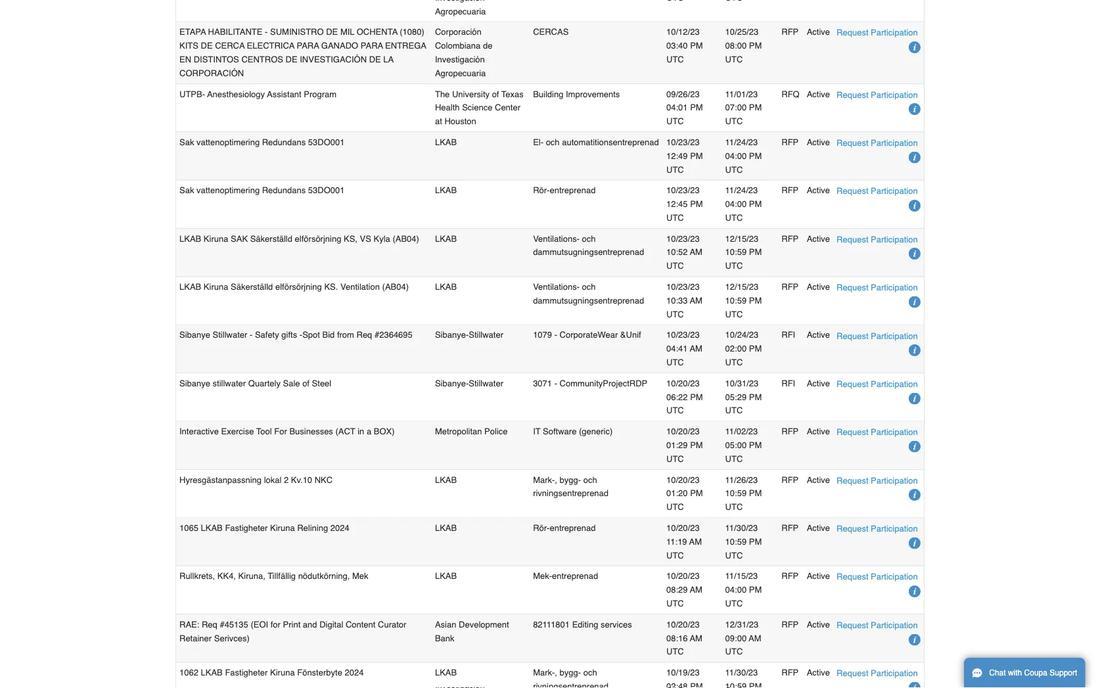 Task type: vqa. For each thing, say whether or not it's contained in the screenshot.


Task type: locate. For each thing, give the bounding box(es) containing it.
1 vertical spatial sibanye-
[[435, 378, 469, 388]]

1 request from the top
[[837, 28, 869, 38]]

10/20/23 inside 10/20/23 01:20 pm utc
[[667, 475, 700, 485]]

request participation button for 10/20/23 01:29 pm utc
[[837, 425, 918, 439]]

7 rfp from the top
[[782, 475, 799, 485]]

stillwater for sibanye stillwater quartely sale of steel
[[469, 378, 504, 388]]

0 vertical spatial rivningsentreprenad
[[533, 489, 609, 498]]

dammutsugningsentreprenad for 10:33
[[533, 296, 644, 305]]

participation for 10/23/23 04:41 am utc
[[871, 331, 918, 341]]

12/15/23 for 10/23/23 10:33 am utc
[[725, 282, 759, 292]]

0 vertical spatial redundans
[[262, 137, 306, 147]]

11/15/23
[[725, 571, 758, 581]]

1 12/15/23 10:59 pm utc from the top
[[725, 234, 762, 271]]

vattenoptimering down anesthesiology
[[197, 137, 260, 147]]

7 request participation button from the top
[[837, 329, 918, 343]]

sibanye
[[179, 330, 210, 340], [179, 378, 210, 388]]

1 vertical spatial 11/24/23
[[725, 185, 758, 195]]

am inside 10/20/23 08:16 am utc
[[690, 633, 703, 643]]

vattenoptimering up the sak
[[197, 185, 260, 195]]

1 vertical spatial 04:00
[[725, 199, 747, 209]]

chat with coupa support button
[[964, 658, 1086, 688]]

10 request from the top
[[837, 476, 869, 485]]

10/20/23 inside 10/20/23 11:19 am utc
[[667, 523, 700, 533]]

rör-entreprenad up mek-entreprenad
[[533, 523, 596, 533]]

of inside the university of texas health science center at houston
[[492, 89, 499, 99]]

elförsörjning
[[295, 234, 341, 244], [275, 282, 322, 292]]

13 request from the top
[[837, 620, 869, 630]]

8 active from the top
[[807, 378, 830, 388]]

3 10/23/23 from the top
[[667, 234, 700, 244]]

request participation button for 10/20/23 08:16 am utc
[[837, 618, 918, 632]]

10/12/23 03:40 pm utc
[[667, 27, 703, 64]]

11/24/23 for 10/23/23 12:45 pm utc
[[725, 185, 758, 195]]

0 vertical spatial rfi
[[782, 330, 796, 340]]

10/20/23 01:29 pm utc
[[667, 427, 703, 464]]

0 vertical spatial dammutsugningsentreprenad
[[533, 247, 644, 257]]

1 , from the top
[[555, 475, 557, 485]]

sak vattenoptimering redundans 53do001 up the sak
[[179, 185, 345, 195]]

7 request participation from the top
[[837, 331, 918, 341]]

utc down 07:00
[[725, 116, 743, 126]]

1 participation from the top
[[871, 28, 918, 38]]

of
[[492, 89, 499, 99], [302, 378, 310, 388]]

utc right 10/23/23 12:45 pm utc
[[725, 213, 743, 223]]

am for 04:41
[[690, 344, 703, 354]]

utc down '08:16' at the right bottom of the page
[[667, 647, 684, 657]]

rae: req #45135 (eoi for print and digital content curator retainer serivces)
[[179, 620, 407, 643]]

2024 right relining
[[331, 523, 350, 533]]

1 horizontal spatial para
[[361, 41, 383, 51]]

7 request from the top
[[837, 331, 869, 341]]

active for 10/23/23 12:49 pm utc
[[807, 137, 830, 147]]

active for 10/20/23 01:20 pm utc
[[807, 475, 830, 485]]

am down 12/31/23
[[749, 633, 762, 643]]

entreprenad for 10/20/23 08:29 am utc
[[552, 571, 598, 581]]

2 12/15/23 from the top
[[725, 282, 759, 292]]

interactive
[[179, 427, 219, 436]]

utc inside 10/23/23 12:45 pm utc
[[667, 213, 684, 223]]

request for 10/19/23 02:48 p
[[837, 669, 869, 678]]

11 rfp from the top
[[782, 668, 799, 678]]

2 vertical spatial 04:00
[[725, 585, 747, 595]]

request participation button for 10/20/23 01:20 pm utc
[[837, 474, 918, 487]]

1 vertical spatial 12/15/23
[[725, 282, 759, 292]]

from
[[337, 330, 354, 340]]

0 vertical spatial ventilations-
[[533, 234, 580, 244]]

1 vertical spatial ventilations-
[[533, 282, 580, 292]]

1 vertical spatial sak
[[179, 185, 194, 195]]

am right 04:41
[[690, 344, 703, 354]]

3 request participation button from the top
[[837, 136, 918, 150]]

0 vertical spatial rör-
[[533, 185, 550, 195]]

mek-entreprenad
[[533, 571, 598, 581]]

säkerställd right the sak
[[250, 234, 293, 244]]

utc up 12/31/23
[[725, 599, 743, 609]]

1 vertical spatial fastigheter
[[225, 668, 268, 678]]

habilitante
[[208, 27, 263, 37]]

11 active from the top
[[807, 523, 830, 533]]

10/20/23 for 01:29
[[667, 427, 700, 436]]

utc inside the '12/31/23 09:00 am utc'
[[725, 647, 743, 657]]

automatitionsentreprenad
[[562, 137, 659, 147]]

ventilations- for 10/23/23 10:33 am utc
[[533, 282, 580, 292]]

mark-, bygg- och rivningsentreprenad down 82111801 editing services on the bottom of the page
[[533, 668, 609, 688]]

mark-
[[533, 475, 555, 485], [533, 668, 555, 678]]

10:59 up 10/24/23
[[725, 296, 747, 305]]

chat
[[989, 669, 1006, 678]]

1 rfi from the top
[[782, 330, 796, 340]]

10/20/23 08:29 am utc
[[667, 571, 703, 609]]

14 active from the top
[[807, 668, 830, 678]]

11/24/23 down 11/01/23 07:00 pm utc
[[725, 137, 758, 147]]

pm inside 11/15/23 04:00 pm utc
[[749, 585, 762, 595]]

digital
[[320, 620, 343, 629]]

pm inside the 11/30/23 10:59 pm utc
[[749, 537, 762, 547]]

am for 08:29
[[690, 585, 703, 595]]

1 active from the top
[[807, 27, 830, 37]]

etapa
[[179, 27, 206, 37]]

10/20/23 up '08:16' at the right bottom of the page
[[667, 620, 700, 629]]

2 rör- from the top
[[533, 523, 550, 533]]

12/15/23
[[725, 234, 759, 244], [725, 282, 759, 292]]

04:00 right 10/23/23 12:45 pm utc
[[725, 199, 747, 209]]

2 rör-entreprenad from the top
[[533, 523, 596, 533]]

1 bygg- from the top
[[560, 475, 581, 485]]

de
[[326, 27, 338, 37], [201, 41, 213, 51], [286, 54, 298, 64], [369, 54, 381, 64]]

11/30/23
[[725, 523, 758, 533], [725, 668, 758, 678]]

participation for 10/20/23 01:20 pm utc
[[871, 476, 918, 485]]

kiruna
[[204, 234, 228, 244], [204, 282, 228, 292], [270, 523, 295, 533], [270, 668, 295, 678]]

pm inside 10/20/23 01:20 pm utc
[[690, 489, 703, 498]]

rfi right 10/31/23
[[782, 378, 796, 388]]

1 vertical spatial req
[[202, 620, 217, 629]]

12/15/23 for 10/23/23 10:52 am utc
[[725, 234, 759, 244]]

curator
[[378, 620, 407, 629]]

10/20/23 inside 10/20/23 08:16 am utc
[[667, 620, 700, 629]]

0 vertical spatial ,
[[555, 475, 557, 485]]

1 10:59 from the top
[[725, 247, 747, 257]]

1 request participation button from the top
[[837, 26, 918, 40]]

sak
[[179, 137, 194, 147], [179, 185, 194, 195]]

0 horizontal spatial req
[[202, 620, 217, 629]]

04:00 down 11/15/23
[[725, 585, 747, 595]]

8 request participation button from the top
[[837, 377, 918, 391]]

utc down 09:00
[[725, 647, 743, 657]]

4 request participation from the top
[[837, 186, 918, 196]]

4 rfp from the top
[[782, 234, 799, 244]]

fastigheter down serivces)
[[225, 668, 268, 678]]

entreprenad down el- och automatitionsentreprenad
[[550, 185, 596, 195]]

stillwater left safety
[[213, 330, 247, 340]]

4 10/23/23 from the top
[[667, 282, 700, 292]]

participation for 10/19/23 02:48 p
[[871, 669, 918, 678]]

5 10:59 from the top
[[725, 682, 747, 688]]

11/30/23 inside 11/30/23 10:59 p
[[725, 668, 758, 678]]

0 vertical spatial 12/15/23
[[725, 234, 759, 244]]

12 active from the top
[[807, 571, 830, 581]]

04:41
[[667, 344, 688, 354]]

7 active from the top
[[807, 330, 830, 340]]

0 horizontal spatial of
[[302, 378, 310, 388]]

1 vertical spatial 12/15/23 10:59 pm utc
[[725, 282, 762, 319]]

utc inside the 10/20/23 08:29 am utc
[[667, 599, 684, 609]]

ventilations- och dammutsugningsentreprenad for 10:52
[[533, 234, 644, 257]]

redundans up lkab kiruna sak säkerställd elförsörjning ks, vs kyla (ab04)
[[262, 185, 306, 195]]

request participation button for 10/20/23 08:29 am utc
[[837, 570, 918, 584]]

para down suministro
[[297, 41, 319, 51]]

req up retainer in the bottom left of the page
[[202, 620, 217, 629]]

0 vertical spatial fastigheter
[[225, 523, 268, 533]]

10 participation from the top
[[871, 476, 918, 485]]

am for 09:00
[[749, 633, 762, 643]]

4 10/20/23 from the top
[[667, 523, 700, 533]]

- up electrica
[[265, 27, 268, 37]]

software
[[543, 427, 577, 436]]

1 vertical spatial 53do001
[[308, 185, 345, 195]]

- right "gifts"
[[300, 330, 302, 340]]

9 participation from the top
[[871, 427, 918, 437]]

redundans down assistant
[[262, 137, 306, 147]]

11/30/23 down 11/26/23 10:59 pm utc
[[725, 523, 758, 533]]

rör-
[[533, 185, 550, 195], [533, 523, 550, 533]]

sibanye- right #2364695
[[435, 330, 469, 340]]

2 ventilations- from the top
[[533, 282, 580, 292]]

1 11/30/23 from the top
[[725, 523, 758, 533]]

1 11/24/23 from the top
[[725, 137, 758, 147]]

utc up 11/15/23
[[725, 550, 743, 560]]

tillfällig
[[268, 571, 296, 581]]

2 10/23/23 from the top
[[667, 185, 700, 195]]

53do001
[[308, 137, 345, 147], [308, 185, 345, 195]]

utc inside '10/12/23 03:40 pm utc'
[[667, 54, 684, 64]]

utc inside 10/23/23 10:33 am utc
[[667, 309, 684, 319]]

rör- down el-
[[533, 185, 550, 195]]

am inside the '12/31/23 09:00 am utc'
[[749, 633, 762, 643]]

2 mark- from the top
[[533, 668, 555, 678]]

11/24/23 04:00 pm utc for 10/23/23 12:45 pm utc
[[725, 185, 762, 223]]

0 vertical spatial sibanye
[[179, 330, 210, 340]]

53do001 down 'program'
[[308, 137, 345, 147]]

rivningsentreprenad down 82111801 editing services on the bottom of the page
[[533, 682, 609, 688]]

of left texas
[[492, 89, 499, 99]]

rör- up mek-
[[533, 523, 550, 533]]

0 vertical spatial 11/24/23 04:00 pm utc
[[725, 137, 762, 174]]

- inside etapa habilitante - suministro de mil ochenta (1080) kits de cerca electrica para ganado para entrega en distintos centros de investigación de la corporación
[[265, 27, 268, 37]]

10/23/23 up 10:33
[[667, 282, 700, 292]]

0 vertical spatial bygg-
[[560, 475, 581, 485]]

0 vertical spatial mark-, bygg- och rivningsentreprenad
[[533, 475, 609, 498]]

2 sibanye-stillwater from the top
[[435, 378, 504, 388]]

12:45
[[667, 199, 688, 209]]

pm
[[690, 41, 703, 51], [749, 41, 762, 51], [690, 103, 703, 112], [749, 103, 762, 112], [690, 151, 703, 161], [749, 151, 762, 161], [690, 199, 703, 209], [749, 199, 762, 209], [749, 247, 762, 257], [749, 296, 762, 305], [749, 344, 762, 354], [690, 392, 703, 402], [749, 392, 762, 402], [690, 440, 703, 450], [749, 440, 762, 450], [690, 489, 703, 498], [749, 489, 762, 498], [749, 537, 762, 547], [749, 585, 762, 595]]

1 mark-, bygg- och rivningsentreprenad from the top
[[533, 475, 609, 498]]

10/23/23 for 10:52
[[667, 234, 700, 244]]

entreprenad for 10/20/23 11:19 am utc
[[550, 523, 596, 533]]

1 vertical spatial bygg-
[[560, 668, 581, 678]]

03:40
[[667, 41, 688, 51]]

12 request participation from the top
[[837, 572, 918, 582]]

sibanye for sibanye stillwater - safety gifts -spot bid from req #2364695
[[179, 330, 210, 340]]

stillwater for sibanye stillwater - safety gifts -spot bid from req #2364695
[[469, 330, 504, 340]]

utc inside 10/20/23 08:16 am utc
[[667, 647, 684, 657]]

1 vertical spatial dammutsugningsentreprenad
[[533, 296, 644, 305]]

1 sak vattenoptimering redundans 53do001 from the top
[[179, 137, 345, 147]]

1 rör- from the top
[[533, 185, 550, 195]]

corporación colombiana de investigación agropecuaria
[[435, 27, 493, 78]]

10/20/23 for 01:20
[[667, 475, 700, 485]]

10/23/23 inside 10/23/23 10:33 am utc
[[667, 282, 700, 292]]

am inside 10/23/23 10:33 am utc
[[690, 296, 703, 305]]

13 request participation from the top
[[837, 620, 918, 630]]

10/20/23 inside 10/20/23 06:22 pm utc
[[667, 378, 700, 388]]

1 ventilations- och dammutsugningsentreprenad from the top
[[533, 234, 644, 257]]

req
[[357, 330, 372, 340], [202, 620, 217, 629]]

04:00 down 07:00
[[725, 151, 747, 161]]

7 participation from the top
[[871, 331, 918, 341]]

1 rfp from the top
[[782, 27, 799, 37]]

0 vertical spatial 04:00
[[725, 151, 747, 161]]

10 active from the top
[[807, 475, 830, 485]]

am inside the 10/20/23 08:29 am utc
[[690, 585, 703, 595]]

1 11/24/23 04:00 pm utc from the top
[[725, 137, 762, 174]]

1079
[[533, 330, 552, 340]]

säkerställd down the sak
[[231, 282, 273, 292]]

2 rivningsentreprenad from the top
[[533, 682, 609, 688]]

rfp for 10/23/23 10:33 am utc
[[782, 282, 799, 292]]

request participation button for 10/23/23 04:41 am utc
[[837, 329, 918, 343]]

8 participation from the top
[[871, 379, 918, 389]]

pm inside 10/20/23 06:22 pm utc
[[690, 392, 703, 402]]

10/23/23 inside 10/23/23 04:41 am utc
[[667, 330, 700, 340]]

utc down 01:20
[[667, 502, 684, 512]]

request participation for 09/26/23 04:01 pm utc
[[837, 90, 918, 99]]

9 request participation from the top
[[837, 427, 918, 437]]

10/20/23 inside the 10/20/23 08:29 am utc
[[667, 571, 700, 581]]

vattenoptimering
[[197, 137, 260, 147], [197, 185, 260, 195]]

2 , from the top
[[555, 668, 557, 678]]

para down ochenta
[[361, 41, 383, 51]]

3 10/20/23 from the top
[[667, 475, 700, 485]]

(ab04) right ventilation
[[382, 282, 409, 292]]

request participation button for 10/23/23 10:33 am utc
[[837, 281, 918, 294]]

1065 lkab fastigheter kiruna relining 2024
[[179, 523, 350, 533]]

1 vertical spatial rör-entreprenad
[[533, 523, 596, 533]]

university
[[452, 89, 490, 99]]

pm inside 09/26/23 04:01 pm utc
[[690, 103, 703, 112]]

request participation button for 10/20/23 11:19 am utc
[[837, 522, 918, 536]]

mark- down 82111801
[[533, 668, 555, 678]]

0 vertical spatial sibanye-
[[435, 330, 469, 340]]

utc down 05:29
[[725, 406, 743, 416]]

11/24/23 04:00 pm utc down 11/01/23 07:00 pm utc
[[725, 137, 762, 174]]

11/30/23 down the '12/31/23 09:00 am utc'
[[725, 668, 758, 678]]

fastigheter up kiruna,
[[225, 523, 268, 533]]

(ab04) right kyla
[[393, 234, 419, 244]]

utc inside 10/20/23 11:19 am utc
[[667, 550, 684, 560]]

stillwater left 1079
[[469, 330, 504, 340]]

1 vertical spatial redundans
[[262, 185, 306, 195]]

support
[[1050, 669, 1078, 678]]

10/23/23 inside 10/23/23 10:52 am utc
[[667, 234, 700, 244]]

04:00 inside 11/15/23 04:00 pm utc
[[725, 585, 747, 595]]

electrica
[[247, 41, 295, 51]]

12/15/23 right 10/23/23 10:52 am utc
[[725, 234, 759, 244]]

10/20/23 inside 10/20/23 01:29 pm utc
[[667, 427, 700, 436]]

3 rfp from the top
[[782, 185, 799, 195]]

0 vertical spatial sak
[[179, 137, 194, 147]]

1 vertical spatial rivningsentreprenad
[[533, 682, 609, 688]]

utc inside 10/20/23 01:29 pm utc
[[667, 454, 684, 464]]

pm inside 10/20/23 01:29 pm utc
[[690, 440, 703, 450]]

content
[[346, 620, 376, 629]]

, down software
[[555, 475, 557, 485]]

14 participation from the top
[[871, 669, 918, 678]]

1 vertical spatial sibanye-stillwater
[[435, 378, 504, 388]]

2 sibanye from the top
[[179, 378, 210, 388]]

interactive exercise tool for businesses (act in a box)
[[179, 427, 395, 436]]

rfi right 10/24/23
[[782, 330, 796, 340]]

0 vertical spatial rör-entreprenad
[[533, 185, 596, 195]]

1 vertical spatial elförsörjning
[[275, 282, 322, 292]]

1 vertical spatial mark-
[[533, 668, 555, 678]]

utc down 06:22
[[667, 406, 684, 416]]

4 10:59 from the top
[[725, 537, 747, 547]]

10 rfp from the top
[[782, 620, 799, 629]]

2 request participation from the top
[[837, 90, 918, 99]]

am inside 10/23/23 04:41 am utc
[[690, 344, 703, 354]]

10/20/23 for 08:16
[[667, 620, 700, 629]]

vs
[[360, 234, 371, 244]]

stillwater up police
[[469, 378, 504, 388]]

pm inside 10/24/23 02:00 pm utc
[[749, 344, 762, 354]]

2024 for 1065 lkab fastigheter kiruna relining 2024
[[331, 523, 350, 533]]

assistant
[[267, 89, 302, 99]]

request participation
[[837, 28, 918, 38], [837, 90, 918, 99], [837, 138, 918, 148], [837, 186, 918, 196], [837, 234, 918, 244], [837, 283, 918, 292], [837, 331, 918, 341], [837, 379, 918, 389], [837, 427, 918, 437], [837, 476, 918, 485], [837, 524, 918, 534], [837, 572, 918, 582], [837, 620, 918, 630], [837, 669, 918, 678]]

rfi
[[782, 330, 796, 340], [782, 378, 796, 388]]

2 04:00 from the top
[[725, 199, 747, 209]]

editing
[[572, 620, 598, 629]]

request for 10/23/23 04:41 am utc
[[837, 331, 869, 341]]

1 mark- from the top
[[533, 475, 555, 485]]

rfi for 10/31/23 05:29 pm utc
[[782, 378, 796, 388]]

utc down 12:49 at the right of the page
[[667, 165, 684, 174]]

1 sibanye- from the top
[[435, 330, 469, 340]]

10 request participation from the top
[[837, 476, 918, 485]]

&unif
[[620, 330, 641, 340]]

12/15/23 10:59 pm utc for 10/23/23 10:33 am utc
[[725, 282, 762, 319]]

redundans
[[262, 137, 306, 147], [262, 185, 306, 195]]

5 request participation from the top
[[837, 234, 918, 244]]

10/20/23 up '11:19'
[[667, 523, 700, 533]]

6 participation from the top
[[871, 283, 918, 292]]

request participation for 10/20/23 01:20 pm utc
[[837, 476, 918, 485]]

utc down 01:29
[[667, 454, 684, 464]]

1 vertical spatial vattenoptimering
[[197, 185, 260, 195]]

2 request participation button from the top
[[837, 88, 918, 101]]

10:59 down 11/26/23
[[725, 489, 747, 498]]

0 vertical spatial 11/30/23
[[725, 523, 758, 533]]

1 vertical spatial ventilations- och dammutsugningsentreprenad
[[533, 282, 644, 305]]

14 request participation from the top
[[837, 669, 918, 678]]

10/25/23
[[725, 27, 759, 37]]

0 vertical spatial entreprenad
[[550, 185, 596, 195]]

3 participation from the top
[[871, 138, 918, 148]]

2 rfp from the top
[[782, 137, 799, 147]]

2 participation from the top
[[871, 90, 918, 99]]

10/23/23 inside 10/23/23 12:49 pm utc
[[667, 137, 700, 147]]

10/23/23 for 12:49
[[667, 137, 700, 147]]

2 redundans from the top
[[262, 185, 306, 195]]

redundans for rör-entreprenad
[[262, 185, 306, 195]]

0 vertical spatial mark-
[[533, 475, 555, 485]]

10/23/23 up 12:45
[[667, 185, 700, 195]]

0 vertical spatial 11/24/23
[[725, 137, 758, 147]]

1 rör-entreprenad from the top
[[533, 185, 596, 195]]

1 vertical spatial sibanye
[[179, 378, 210, 388]]

1 vertical spatial 11/24/23 04:00 pm utc
[[725, 185, 762, 223]]

11/30/23 inside the 11/30/23 10:59 pm utc
[[725, 523, 758, 533]]

1 vertical spatial ,
[[555, 668, 557, 678]]

utc down the 08:00
[[725, 54, 743, 64]]

nkc
[[315, 475, 333, 485]]

utpb- anesthesiology assistant program
[[179, 89, 337, 99]]

10/23/23 04:41 am utc
[[667, 330, 703, 367]]

1 vertical spatial 2024
[[345, 668, 364, 678]]

1 vertical spatial entreprenad
[[550, 523, 596, 533]]

am inside 10/20/23 11:19 am utc
[[689, 537, 702, 547]]

10:59 inside 11/26/23 10:59 pm utc
[[725, 489, 747, 498]]

utc down 03:40
[[667, 54, 684, 64]]

3 request from the top
[[837, 138, 869, 148]]

10:59 for 10/19/23 02:48 p
[[725, 682, 747, 688]]

10:59 right 10/23/23 10:52 am utc
[[725, 247, 747, 257]]

request participation for 10/23/23 12:49 pm utc
[[837, 138, 918, 148]]

0 horizontal spatial para
[[297, 41, 319, 51]]

10/19/23
[[667, 668, 700, 678]]

sibanye for sibanye stillwater quartely sale of steel
[[179, 378, 210, 388]]

3 10:59 from the top
[[725, 489, 747, 498]]

pm inside 10/23/23 12:45 pm utc
[[690, 199, 703, 209]]

am right 10:52
[[690, 247, 703, 257]]

0 vertical spatial sibanye-stillwater
[[435, 330, 504, 340]]

53do001 for el- och automatitionsentreprenad
[[308, 137, 345, 147]]

sibanye- for 1079 - corporatewear &unif
[[435, 330, 469, 340]]

pm inside '11/02/23 05:00 pm utc'
[[749, 440, 762, 450]]

11 request from the top
[[837, 524, 869, 534]]

request participation for 10/23/23 10:33 am utc
[[837, 283, 918, 292]]

6 active from the top
[[807, 282, 830, 292]]

09:00
[[725, 633, 747, 643]]

mek-
[[533, 571, 552, 581]]

10/23/23 up 04:41
[[667, 330, 700, 340]]

1 vertical spatial mark-, bygg- och rivningsentreprenad
[[533, 668, 609, 688]]

10/23/23 up 10:52
[[667, 234, 700, 244]]

utc inside '11/02/23 05:00 pm utc'
[[725, 454, 743, 464]]

1 vertical spatial rfi
[[782, 378, 796, 388]]

a
[[367, 427, 372, 436]]

10/20/23 up '08:29' on the right bottom of the page
[[667, 571, 700, 581]]

2 53do001 from the top
[[308, 185, 345, 195]]

center
[[495, 103, 521, 112]]

am inside 10/23/23 10:52 am utc
[[690, 247, 703, 257]]

metropolitan police
[[435, 427, 508, 436]]

4 participation from the top
[[871, 186, 918, 196]]

sibanye-stillwater for 3071
[[435, 378, 504, 388]]

1 sibanye from the top
[[179, 330, 210, 340]]

rör- for 10/23/23
[[533, 185, 550, 195]]

0 vertical spatial of
[[492, 89, 499, 99]]

am for 10:52
[[690, 247, 703, 257]]

10:59 inside the 11/30/23 10:59 pm utc
[[725, 537, 747, 547]]

mark-, bygg- och rivningsentreprenad for 10/20/23
[[533, 475, 609, 498]]

4 active from the top
[[807, 185, 830, 195]]

10:59 up 11/15/23
[[725, 537, 747, 547]]

houston
[[445, 116, 476, 126]]

04:00 for 10/23/23 12:49 pm utc
[[725, 151, 747, 161]]

1 vertical spatial 11/30/23
[[725, 668, 758, 678]]

1 vertical spatial säkerställd
[[231, 282, 273, 292]]

am for 10:33
[[690, 296, 703, 305]]

3 active from the top
[[807, 137, 830, 147]]

utc inside 11/15/23 04:00 pm utc
[[725, 599, 743, 609]]

anesthesiology
[[207, 89, 265, 99]]

bygg-
[[560, 475, 581, 485], [560, 668, 581, 678]]

request participation button for 10/23/23 12:45 pm utc
[[837, 184, 918, 198]]

10/23/23 inside 10/23/23 12:45 pm utc
[[667, 185, 700, 195]]

12/15/23 10:59 pm utc up 10/24/23
[[725, 282, 762, 319]]

participation for 10/20/23 11:19 am utc
[[871, 524, 918, 534]]

ks.
[[324, 282, 338, 292]]

10:59 inside 11/30/23 10:59 p
[[725, 682, 747, 688]]

12 request participation button from the top
[[837, 570, 918, 584]]

communityprojectrdp
[[560, 378, 648, 388]]

11/24/23 04:00 pm utc right 10/23/23 12:45 pm utc
[[725, 185, 762, 223]]

2 vertical spatial entreprenad
[[552, 571, 598, 581]]

5 10/23/23 from the top
[[667, 330, 700, 340]]

10/20/23 08:16 am utc
[[667, 620, 703, 657]]

1 horizontal spatial req
[[357, 330, 372, 340]]

11 participation from the top
[[871, 524, 918, 534]]

10/19/23 02:48 p
[[667, 668, 703, 688]]

12:49
[[667, 151, 688, 161]]

request participation button
[[837, 26, 918, 40], [837, 88, 918, 101], [837, 136, 918, 150], [837, 184, 918, 198], [837, 232, 918, 246], [837, 281, 918, 294], [837, 329, 918, 343], [837, 377, 918, 391], [837, 425, 918, 439], [837, 474, 918, 487], [837, 522, 918, 536], [837, 570, 918, 584], [837, 618, 918, 632], [837, 667, 918, 680]]

2 fastigheter from the top
[[225, 668, 268, 678]]

elförsörjning left ks,
[[295, 234, 341, 244]]

1 sak from the top
[[179, 137, 194, 147]]

vattenoptimering for el- och automatitionsentreprenad
[[197, 137, 260, 147]]

11/24/23 right 10/23/23 12:45 pm utc
[[725, 185, 758, 195]]

utc
[[667, 54, 684, 64], [725, 54, 743, 64], [667, 116, 684, 126], [725, 116, 743, 126], [667, 165, 684, 174], [725, 165, 743, 174], [667, 213, 684, 223], [725, 213, 743, 223], [667, 261, 684, 271], [725, 261, 743, 271], [667, 309, 684, 319], [725, 309, 743, 319], [667, 357, 684, 367], [725, 357, 743, 367], [667, 406, 684, 416], [725, 406, 743, 416], [667, 454, 684, 464], [725, 454, 743, 464], [667, 502, 684, 512], [725, 502, 743, 512], [667, 550, 684, 560], [725, 550, 743, 560], [667, 599, 684, 609], [725, 599, 743, 609], [667, 647, 684, 657], [725, 647, 743, 657]]

utc down the '04:01' on the top right of the page
[[667, 116, 684, 126]]

utc down 10:52
[[667, 261, 684, 271]]

mark- down it
[[533, 475, 555, 485]]

12/15/23 up 10/24/23
[[725, 282, 759, 292]]

1 sibanye-stillwater from the top
[[435, 330, 504, 340]]

chat with coupa support
[[989, 669, 1078, 678]]

0 vertical spatial sak vattenoptimering redundans 53do001
[[179, 137, 345, 147]]

0 vertical spatial säkerställd
[[250, 234, 293, 244]]

0 vertical spatial ventilations- och dammutsugningsentreprenad
[[533, 234, 644, 257]]

9 request participation button from the top
[[837, 425, 918, 439]]

- right 3071
[[555, 378, 557, 388]]

utc down 02:00
[[725, 357, 743, 367]]

1 dammutsugningsentreprenad from the top
[[533, 247, 644, 257]]

11 request participation button from the top
[[837, 522, 918, 536]]

11/30/23 for 11/30/23 10:59 pm utc
[[725, 523, 758, 533]]

10/20/23 up 01:20
[[667, 475, 700, 485]]

utc inside 10/23/23 04:41 am utc
[[667, 357, 684, 367]]

mek
[[352, 571, 369, 581]]

0 vertical spatial vattenoptimering
[[197, 137, 260, 147]]

active for 10/20/23 08:16 am utc
[[807, 620, 830, 629]]

bygg- down it software (generic)
[[560, 475, 581, 485]]

utc down 05:00
[[725, 454, 743, 464]]

am right '08:16' at the right bottom of the page
[[690, 633, 703, 643]]

6 10/20/23 from the top
[[667, 620, 700, 629]]

1 53do001 from the top
[[308, 137, 345, 147]]

with
[[1008, 669, 1022, 678]]

0 vertical spatial 2024
[[331, 523, 350, 533]]

rfp for 10/23/23 12:49 pm utc
[[782, 137, 799, 147]]

mil
[[340, 27, 355, 37]]

1 vertical spatial sak vattenoptimering redundans 53do001
[[179, 185, 345, 195]]

5 rfp from the top
[[782, 282, 799, 292]]

05:29
[[725, 392, 747, 402]]

1 vertical spatial rör-
[[533, 523, 550, 533]]

2 sak from the top
[[179, 185, 194, 195]]

request participation button for 10/23/23 10:52 am utc
[[837, 232, 918, 246]]

participation for 10/20/23 08:29 am utc
[[871, 572, 918, 582]]

serivces)
[[214, 633, 250, 643]]

2024 right fönsterbyte
[[345, 668, 364, 678]]

utc inside the 10/31/23 05:29 pm utc
[[725, 406, 743, 416]]

utc down 12:45
[[667, 213, 684, 223]]

rfi for 10/24/23 02:00 pm utc
[[782, 330, 796, 340]]

10/20/23 up 06:22
[[667, 378, 700, 388]]

10/23/23 12:49 pm utc
[[667, 137, 703, 174]]

0 vertical spatial 53do001
[[308, 137, 345, 147]]

metropolitan
[[435, 427, 482, 436]]

bygg- down 82111801 editing services on the bottom of the page
[[560, 668, 581, 678]]

en
[[179, 54, 191, 64]]

active for 09/26/23 04:01 pm utc
[[807, 89, 830, 99]]

mark- for 10/20/23
[[533, 475, 555, 485]]

am right '11:19'
[[689, 537, 702, 547]]

of right sale
[[302, 378, 310, 388]]

mark-, bygg- och rivningsentreprenad down it software (generic)
[[533, 475, 609, 498]]

sak for el- och automatitionsentreprenad
[[179, 137, 194, 147]]

participation for 10/23/23 10:52 am utc
[[871, 234, 918, 244]]

participation for 09/26/23 04:01 pm utc
[[871, 90, 918, 99]]

request participation for 10/20/23 01:29 pm utc
[[837, 427, 918, 437]]

10/20/23 for 06:22
[[667, 378, 700, 388]]

1 horizontal spatial of
[[492, 89, 499, 99]]

agropecuaria
[[435, 68, 486, 78]]

10:59 down 09:00
[[725, 682, 747, 688]]

request participation button for 10/19/23 02:48 p
[[837, 667, 918, 680]]

rullkrets, kk4, kiruna, tillfällig nödutkörning, mek
[[179, 571, 369, 581]]

5 participation from the top
[[871, 234, 918, 244]]

5 10/20/23 from the top
[[667, 571, 700, 581]]

am right 10:33
[[690, 296, 703, 305]]

2 11/24/23 04:00 pm utc from the top
[[725, 185, 762, 223]]

0 vertical spatial 12/15/23 10:59 pm utc
[[725, 234, 762, 271]]



Task type: describe. For each thing, give the bounding box(es) containing it.
de up distintos
[[201, 41, 213, 51]]

el-
[[533, 137, 544, 147]]

06:22
[[667, 392, 688, 402]]

de left la
[[369, 54, 381, 64]]

for
[[274, 427, 287, 436]]

rae:
[[179, 620, 199, 629]]

at
[[435, 116, 442, 126]]

kk4,
[[217, 571, 236, 581]]

2 para from the left
[[361, 41, 383, 51]]

quartely
[[248, 378, 281, 388]]

11/30/23 10:59 p
[[725, 668, 762, 688]]

box)
[[374, 427, 395, 436]]

11/01/23
[[725, 89, 758, 99]]

1 vertical spatial (ab04)
[[382, 282, 409, 292]]

10:59 for 10/23/23 10:33 am utc
[[725, 296, 747, 305]]

10/31/23 05:29 pm utc
[[725, 378, 762, 416]]

spot
[[302, 330, 320, 340]]

09/26/23 04:01 pm utc
[[667, 89, 703, 126]]

request participation for 10/12/23 03:40 pm utc
[[837, 28, 918, 38]]

mark-, bygg- och rivningsentreprenad for 10/19/23
[[533, 668, 609, 688]]

request participation for 10/20/23 11:19 am utc
[[837, 524, 918, 534]]

distintos
[[194, 54, 239, 64]]

and
[[303, 620, 317, 629]]

request for 10/23/23 12:49 pm utc
[[837, 138, 869, 148]]

centros
[[241, 54, 283, 64]]

request for 10/20/23 06:22 pm utc
[[837, 379, 869, 389]]

10:59 for 10/20/23 01:20 pm utc
[[725, 489, 747, 498]]

print
[[283, 620, 301, 629]]

safety
[[255, 330, 279, 340]]

, for 10/20/23
[[555, 475, 557, 485]]

pm inside 10/25/23 08:00 pm utc
[[749, 41, 762, 51]]

request participation button for 10/20/23 06:22 pm utc
[[837, 377, 918, 391]]

utc up 10/24/23
[[725, 309, 743, 319]]

11/15/23 04:00 pm utc
[[725, 571, 762, 609]]

request participation for 10/23/23 12:45 pm utc
[[837, 186, 918, 196]]

etapa habilitante - suministro de mil ochenta (1080) kits de cerca electrica para ganado para entrega en distintos centros de investigación de la corporación
[[179, 27, 427, 78]]

request participation button for 10/23/23 12:49 pm utc
[[837, 136, 918, 150]]

0 vertical spatial elförsörjning
[[295, 234, 341, 244]]

sale
[[283, 378, 300, 388]]

building
[[533, 89, 564, 99]]

request for 10/12/23 03:40 pm utc
[[837, 28, 869, 38]]

active for 10/23/23 12:45 pm utc
[[807, 185, 830, 195]]

vattenoptimering for rör-entreprenad
[[197, 185, 260, 195]]

request for 10/20/23 01:20 pm utc
[[837, 476, 869, 485]]

utc inside 10/20/23 06:22 pm utc
[[667, 406, 684, 416]]

1062
[[179, 668, 198, 678]]

participation for 10/23/23 12:45 pm utc
[[871, 186, 918, 196]]

participation for 10/23/23 12:49 pm utc
[[871, 138, 918, 148]]

lokal
[[264, 475, 282, 485]]

0 vertical spatial req
[[357, 330, 372, 340]]

utc inside 10/24/23 02:00 pm utc
[[725, 357, 743, 367]]

rfq
[[782, 89, 800, 99]]

relining
[[297, 523, 328, 533]]

participation for 10/12/23 03:40 pm utc
[[871, 28, 918, 38]]

rfp for 10/12/23 03:40 pm utc
[[782, 27, 799, 37]]

in
[[358, 427, 364, 436]]

stillwater
[[213, 378, 246, 388]]

lkab kiruna säkerställd elförsörjning ks. ventilation (ab04)
[[179, 282, 409, 292]]

cercas
[[533, 27, 569, 37]]

0 vertical spatial (ab04)
[[393, 234, 419, 244]]

mark- for 10/19/23
[[533, 668, 555, 678]]

science
[[462, 103, 493, 112]]

pm inside '10/12/23 03:40 pm utc'
[[690, 41, 703, 51]]

pm inside 10/23/23 12:49 pm utc
[[690, 151, 703, 161]]

investigación
[[435, 54, 485, 64]]

utc inside 10/25/23 08:00 pm utc
[[725, 54, 743, 64]]

exercise
[[221, 427, 254, 436]]

rfp for 10/23/23 10:52 am utc
[[782, 234, 799, 244]]

05:00
[[725, 440, 747, 450]]

improvements
[[566, 89, 620, 99]]

1079 - corporatewear &unif
[[533, 330, 641, 340]]

am for 08:16
[[690, 633, 703, 643]]

rfp for 10/23/23 12:45 pm utc
[[782, 185, 799, 195]]

11/24/23 for 10/23/23 12:49 pm utc
[[725, 137, 758, 147]]

sak vattenoptimering redundans 53do001 for rör-entreprenad
[[179, 185, 345, 195]]

och for 10/23/23 10:33 am utc
[[582, 282, 596, 292]]

utc inside 10/23/23 10:52 am utc
[[667, 261, 684, 271]]

active for 10/20/23 08:29 am utc
[[807, 571, 830, 581]]

services
[[601, 620, 632, 629]]

utc inside 11/26/23 10:59 pm utc
[[725, 502, 743, 512]]

08:29
[[667, 585, 688, 595]]

entreprenad for 10/23/23 12:45 pm utc
[[550, 185, 596, 195]]

rfp for 10/19/23 02:48 p
[[782, 668, 799, 678]]

building improvements
[[533, 89, 620, 99]]

11/30/23 10:59 pm utc
[[725, 523, 762, 560]]

- left safety
[[250, 330, 253, 340]]

utc right 10/23/23 12:49 pm utc
[[725, 165, 743, 174]]

10/23/23 for 10:33
[[667, 282, 700, 292]]

utc inside 09/26/23 04:01 pm utc
[[667, 116, 684, 126]]

texas
[[502, 89, 524, 99]]

retainer
[[179, 633, 212, 643]]

lkab kiruna sak säkerställd elförsörjning ks, vs kyla (ab04)
[[179, 234, 419, 244]]

10/23/23 10:52 am utc
[[667, 234, 703, 271]]

redundans for el- och automatitionsentreprenad
[[262, 137, 306, 147]]

request for 10/20/23 08:16 am utc
[[837, 620, 869, 630]]

rör-entreprenad for 10/23/23 12:45 pm utc
[[533, 185, 596, 195]]

10/23/23 10:33 am utc
[[667, 282, 703, 319]]

1 vertical spatial of
[[302, 378, 310, 388]]

ganado
[[321, 41, 358, 51]]

sak
[[231, 234, 248, 244]]

req inside rae: req #45135 (eoi for print and digital content curator retainer serivces)
[[202, 620, 217, 629]]

police
[[485, 427, 508, 436]]

utc inside the 11/30/23 10:59 pm utc
[[725, 550, 743, 560]]

request participation for 10/23/23 10:52 am utc
[[837, 234, 918, 244]]

request participation button for 10/12/23 03:40 pm utc
[[837, 26, 918, 40]]

02:48
[[667, 682, 688, 688]]

04:00 for 10/23/23 12:45 pm utc
[[725, 199, 747, 209]]

active for 10/12/23 03:40 pm utc
[[807, 27, 830, 37]]

11/26/23 10:59 pm utc
[[725, 475, 762, 512]]

- right 1079
[[555, 330, 557, 340]]

utpb-
[[179, 89, 205, 99]]

10:59 for 10/20/23 11:19 am utc
[[725, 537, 747, 547]]

01:29
[[667, 440, 688, 450]]

82111801 editing services
[[533, 620, 632, 629]]

utc inside 10/23/23 12:49 pm utc
[[667, 165, 684, 174]]

participation for 10/23/23 10:33 am utc
[[871, 283, 918, 292]]

utc inside 11/01/23 07:00 pm utc
[[725, 116, 743, 126]]

request participation button for 09/26/23 04:01 pm utc
[[837, 88, 918, 101]]

active for 10/20/23 11:19 am utc
[[807, 523, 830, 533]]

dammutsugningsentreprenad for 10:52
[[533, 247, 644, 257]]

colombiana
[[435, 41, 481, 51]]

#2364695
[[375, 330, 413, 340]]

rör-entreprenad for 10/20/23 11:19 am utc
[[533, 523, 596, 533]]

10:33
[[667, 296, 688, 305]]

entrega
[[385, 41, 427, 51]]

04:01
[[667, 103, 688, 112]]

11/01/23 07:00 pm utc
[[725, 89, 762, 126]]

(generic)
[[579, 427, 613, 436]]

09/26/23
[[667, 89, 700, 99]]

sibanye stillwater quartely sale of steel
[[179, 378, 331, 388]]

request participation for 10/20/23 06:22 pm utc
[[837, 379, 918, 389]]

it
[[533, 427, 541, 436]]

active for 10/20/23 06:22 pm utc
[[807, 378, 830, 388]]

ventilations- och dammutsugningsentreprenad for 10:33
[[533, 282, 644, 305]]

10/24/23
[[725, 330, 759, 340]]

rfp for 10/20/23 01:20 pm utc
[[782, 475, 799, 485]]

pm inside 11/01/23 07:00 pm utc
[[749, 103, 762, 112]]

10:59 for 10/23/23 10:52 am utc
[[725, 247, 747, 257]]

rfp for 10/20/23 08:16 am utc
[[782, 620, 799, 629]]

11/24/23 04:00 pm utc for 10/23/23 12:49 pm utc
[[725, 137, 762, 174]]

request for 10/23/23 10:33 am utc
[[837, 283, 869, 292]]

10/23/23 for 04:41
[[667, 330, 700, 340]]

12/31/23
[[725, 620, 759, 629]]

request for 10/23/23 10:52 am utc
[[837, 234, 869, 244]]

12/15/23 10:59 pm utc for 10/23/23 10:52 am utc
[[725, 234, 762, 271]]

1 para from the left
[[297, 41, 319, 51]]

10/20/23 for 08:29
[[667, 571, 700, 581]]

pm inside the 10/31/23 05:29 pm utc
[[749, 392, 762, 402]]

rivningsentreprenad for 02:48
[[533, 682, 609, 688]]

sak for rör-entreprenad
[[179, 185, 194, 195]]

request participation for 10/20/23 08:29 am utc
[[837, 572, 918, 582]]

de left mil
[[326, 27, 338, 37]]

ventilation
[[340, 282, 380, 292]]

bid
[[322, 330, 335, 340]]

corporación
[[435, 27, 482, 37]]

request participation for 10/20/23 08:16 am utc
[[837, 620, 918, 630]]

utc right 10/23/23 10:52 am utc
[[725, 261, 743, 271]]

request for 10/20/23 01:29 pm utc
[[837, 427, 869, 437]]

de down electrica
[[286, 54, 298, 64]]

10/24/23 02:00 pm utc
[[725, 330, 762, 367]]

request for 10/20/23 08:29 am utc
[[837, 572, 869, 582]]

coupa
[[1025, 669, 1048, 678]]

rivningsentreprenad for 01:20
[[533, 489, 609, 498]]

development
[[459, 620, 509, 629]]

2024 for 1062 lkab fastigheter kiruna fönsterbyte 2024
[[345, 668, 364, 678]]

investigación
[[300, 54, 367, 64]]

it software (generic)
[[533, 427, 613, 436]]

10/23/23 12:45 pm utc
[[667, 185, 703, 223]]

pm inside 11/26/23 10:59 pm utc
[[749, 489, 762, 498]]

tool
[[256, 427, 272, 436]]

participation for 10/20/23 06:22 pm utc
[[871, 379, 918, 389]]

rfp for 10/20/23 01:29 pm utc
[[782, 427, 799, 436]]

active for 10/23/23 10:33 am utc
[[807, 282, 830, 292]]

el- och automatitionsentreprenad
[[533, 137, 659, 147]]

3071
[[533, 378, 552, 388]]

utc inside 10/20/23 01:20 pm utc
[[667, 502, 684, 512]]

kv.10
[[291, 475, 312, 485]]

participation for 10/20/23 01:29 pm utc
[[871, 427, 918, 437]]

10:52
[[667, 247, 688, 257]]

the
[[435, 89, 450, 99]]

nödutkörning,
[[298, 571, 350, 581]]

fastigheter for 1062
[[225, 668, 268, 678]]



